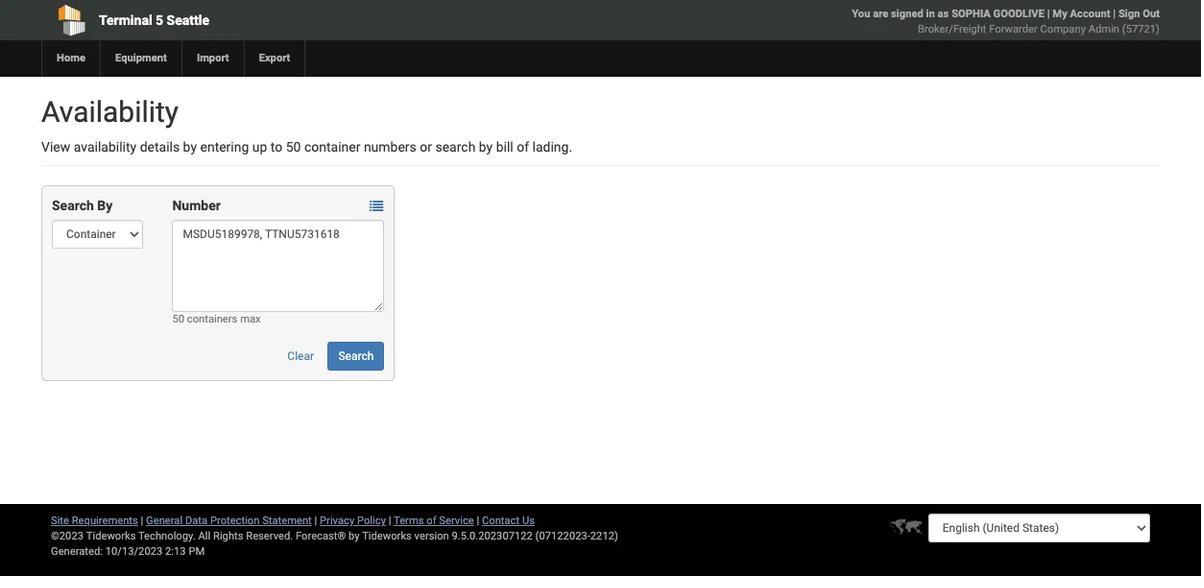 Task type: vqa. For each thing, say whether or not it's contained in the screenshot.
"number" 'TEXT FIELD'
yes



Task type: describe. For each thing, give the bounding box(es) containing it.
by
[[97, 198, 113, 213]]

service
[[439, 515, 474, 527]]

number
[[172, 198, 221, 213]]

terminal 5 seattle
[[99, 12, 209, 28]]

bill
[[496, 139, 514, 155]]

all
[[198, 530, 211, 543]]

©2023 tideworks
[[51, 530, 136, 543]]

protection
[[210, 515, 260, 527]]

search by
[[52, 198, 113, 213]]

Number text field
[[172, 220, 385, 312]]

5
[[156, 12, 163, 28]]

us
[[523, 515, 535, 527]]

contact
[[482, 515, 520, 527]]

version
[[415, 530, 449, 543]]

view availability details by entering up to 50 container numbers or search by bill of lading.
[[41, 139, 573, 155]]

0 vertical spatial of
[[517, 139, 529, 155]]

| up "tideworks"
[[389, 515, 391, 527]]

of inside site requirements | general data protection statement | privacy policy | terms of service | contact us ©2023 tideworks technology. all rights reserved. forecast® by tideworks version 9.5.0.202307122 (07122023-2212) generated: 10/13/2023 2:13 pm
[[427, 515, 437, 527]]

reserved.
[[246, 530, 293, 543]]

goodlive
[[994, 8, 1045, 20]]

my account link
[[1053, 8, 1111, 20]]

seattle
[[167, 12, 209, 28]]

view
[[41, 139, 70, 155]]

site
[[51, 515, 69, 527]]

availability
[[74, 139, 137, 155]]

out
[[1143, 8, 1160, 20]]

terminal 5 seattle link
[[41, 0, 491, 40]]

1 vertical spatial 50
[[172, 313, 184, 326]]

to
[[271, 139, 283, 155]]

pm
[[189, 546, 205, 558]]

availability
[[41, 95, 179, 129]]

forwarder
[[990, 23, 1038, 36]]

privacy policy link
[[320, 515, 386, 527]]

| left the sign
[[1114, 8, 1116, 20]]

privacy
[[320, 515, 355, 527]]

up
[[252, 139, 267, 155]]

clear button
[[277, 342, 325, 371]]

tideworks
[[362, 530, 412, 543]]

details
[[140, 139, 180, 155]]

search
[[436, 139, 476, 155]]

forecast®
[[296, 530, 346, 543]]

export link
[[244, 40, 305, 77]]

statement
[[262, 515, 312, 527]]

| left general
[[141, 515, 143, 527]]

import
[[197, 52, 229, 64]]

entering
[[200, 139, 249, 155]]

broker/freight
[[918, 23, 987, 36]]

or
[[420, 139, 432, 155]]

my
[[1053, 8, 1068, 20]]

search for search by
[[52, 198, 94, 213]]

2212)
[[591, 530, 619, 543]]

as
[[938, 8, 950, 20]]

export
[[259, 52, 291, 64]]

equipment
[[115, 52, 167, 64]]

home link
[[41, 40, 100, 77]]



Task type: locate. For each thing, give the bounding box(es) containing it.
| left my
[[1048, 8, 1051, 20]]

| up 9.5.0.202307122
[[477, 515, 480, 527]]

1 vertical spatial search
[[339, 350, 374, 363]]

requirements
[[72, 515, 138, 527]]

in
[[927, 8, 936, 20]]

9.5.0.202307122
[[452, 530, 533, 543]]

2:13
[[165, 546, 186, 558]]

sign out link
[[1119, 8, 1160, 20]]

by down "privacy policy" link
[[349, 530, 360, 543]]

site requirements link
[[51, 515, 138, 527]]

container
[[304, 139, 361, 155]]

of up version
[[427, 515, 437, 527]]

0 horizontal spatial 50
[[172, 313, 184, 326]]

you
[[852, 8, 871, 20]]

search
[[52, 198, 94, 213], [339, 350, 374, 363]]

terminal
[[99, 12, 152, 28]]

import link
[[181, 40, 244, 77]]

search inside search button
[[339, 350, 374, 363]]

home
[[57, 52, 85, 64]]

0 vertical spatial search
[[52, 198, 94, 213]]

search left 'by'
[[52, 198, 94, 213]]

by left bill
[[479, 139, 493, 155]]

0 horizontal spatial by
[[183, 139, 197, 155]]

by inside site requirements | general data protection statement | privacy policy | terms of service | contact us ©2023 tideworks technology. all rights reserved. forecast® by tideworks version 9.5.0.202307122 (07122023-2212) generated: 10/13/2023 2:13 pm
[[349, 530, 360, 543]]

lading.
[[533, 139, 573, 155]]

50 containers max
[[172, 313, 261, 326]]

equipment link
[[100, 40, 181, 77]]

50 right to
[[286, 139, 301, 155]]

search button
[[328, 342, 385, 371]]

numbers
[[364, 139, 417, 155]]

sophia
[[952, 8, 991, 20]]

by right details
[[183, 139, 197, 155]]

terms
[[394, 515, 424, 527]]

are
[[873, 8, 889, 20]]

sign
[[1119, 8, 1141, 20]]

contact us link
[[482, 515, 535, 527]]

max
[[240, 313, 261, 326]]

0 horizontal spatial search
[[52, 198, 94, 213]]

1 horizontal spatial by
[[349, 530, 360, 543]]

0 horizontal spatial of
[[427, 515, 437, 527]]

search for search
[[339, 350, 374, 363]]

account
[[1071, 8, 1111, 20]]

containers
[[187, 313, 238, 326]]

technology.
[[138, 530, 196, 543]]

company
[[1041, 23, 1086, 36]]

| up forecast®
[[315, 515, 317, 527]]

10/13/2023
[[105, 546, 163, 558]]

site requirements | general data protection statement | privacy policy | terms of service | contact us ©2023 tideworks technology. all rights reserved. forecast® by tideworks version 9.5.0.202307122 (07122023-2212) generated: 10/13/2023 2:13 pm
[[51, 515, 619, 558]]

1 horizontal spatial of
[[517, 139, 529, 155]]

of
[[517, 139, 529, 155], [427, 515, 437, 527]]

generated:
[[51, 546, 103, 558]]

policy
[[357, 515, 386, 527]]

50 left containers
[[172, 313, 184, 326]]

1 vertical spatial of
[[427, 515, 437, 527]]

general
[[146, 515, 183, 527]]

search right clear
[[339, 350, 374, 363]]

clear
[[288, 350, 314, 363]]

0 vertical spatial 50
[[286, 139, 301, 155]]

admin
[[1089, 23, 1120, 36]]

show list image
[[370, 200, 384, 214]]

rights
[[213, 530, 244, 543]]

1 horizontal spatial 50
[[286, 139, 301, 155]]

you are signed in as sophia goodlive | my account | sign out broker/freight forwarder company admin (57721)
[[852, 8, 1160, 36]]

1 horizontal spatial search
[[339, 350, 374, 363]]

data
[[185, 515, 208, 527]]

(57721)
[[1123, 23, 1160, 36]]

by
[[183, 139, 197, 155], [479, 139, 493, 155], [349, 530, 360, 543]]

terms of service link
[[394, 515, 474, 527]]

50
[[286, 139, 301, 155], [172, 313, 184, 326]]

of right bill
[[517, 139, 529, 155]]

|
[[1048, 8, 1051, 20], [1114, 8, 1116, 20], [141, 515, 143, 527], [315, 515, 317, 527], [389, 515, 391, 527], [477, 515, 480, 527]]

general data protection statement link
[[146, 515, 312, 527]]

signed
[[892, 8, 924, 20]]

2 horizontal spatial by
[[479, 139, 493, 155]]

(07122023-
[[536, 530, 591, 543]]



